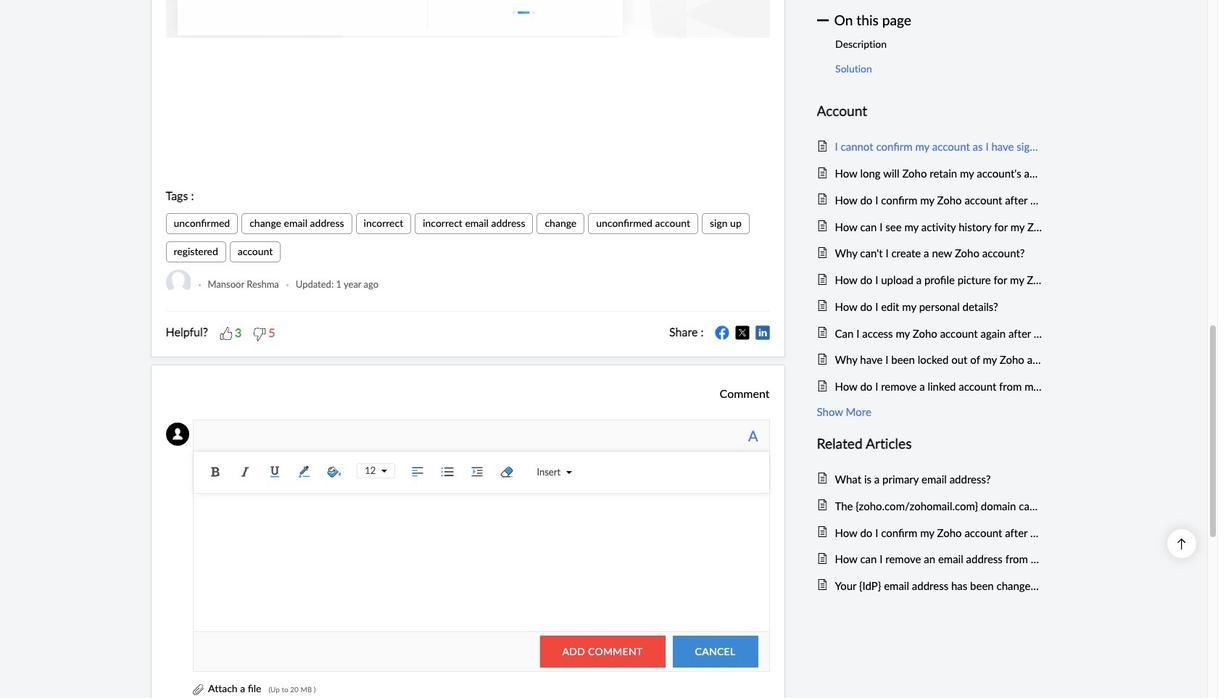 Task type: locate. For each thing, give the bounding box(es) containing it.
1 heading from the top
[[817, 100, 1043, 123]]

heading
[[817, 100, 1043, 123], [817, 433, 1043, 455]]

2 heading from the top
[[817, 433, 1043, 455]]

facebook image
[[715, 326, 729, 340]]

lists image
[[437, 461, 459, 483]]

1 vertical spatial heading
[[817, 433, 1043, 455]]

font color image
[[294, 461, 316, 483]]

align image
[[407, 461, 429, 483]]

0 vertical spatial heading
[[817, 100, 1043, 123]]

indent image
[[467, 461, 488, 483]]



Task type: describe. For each thing, give the bounding box(es) containing it.
linkedin image
[[755, 326, 770, 340]]

underline (ctrl+u) image
[[264, 461, 286, 483]]

background color image
[[324, 461, 345, 483]]

font size image
[[376, 468, 388, 474]]

insert options image
[[561, 470, 572, 476]]

clear formatting image
[[496, 461, 518, 483]]

a gif showing how to edit the email address that is registered incorrectly. image
[[166, 0, 770, 38]]

twitter image
[[735, 326, 750, 340]]

bold (ctrl+b) image
[[205, 461, 227, 483]]

italic (ctrl+i) image
[[235, 461, 256, 483]]



